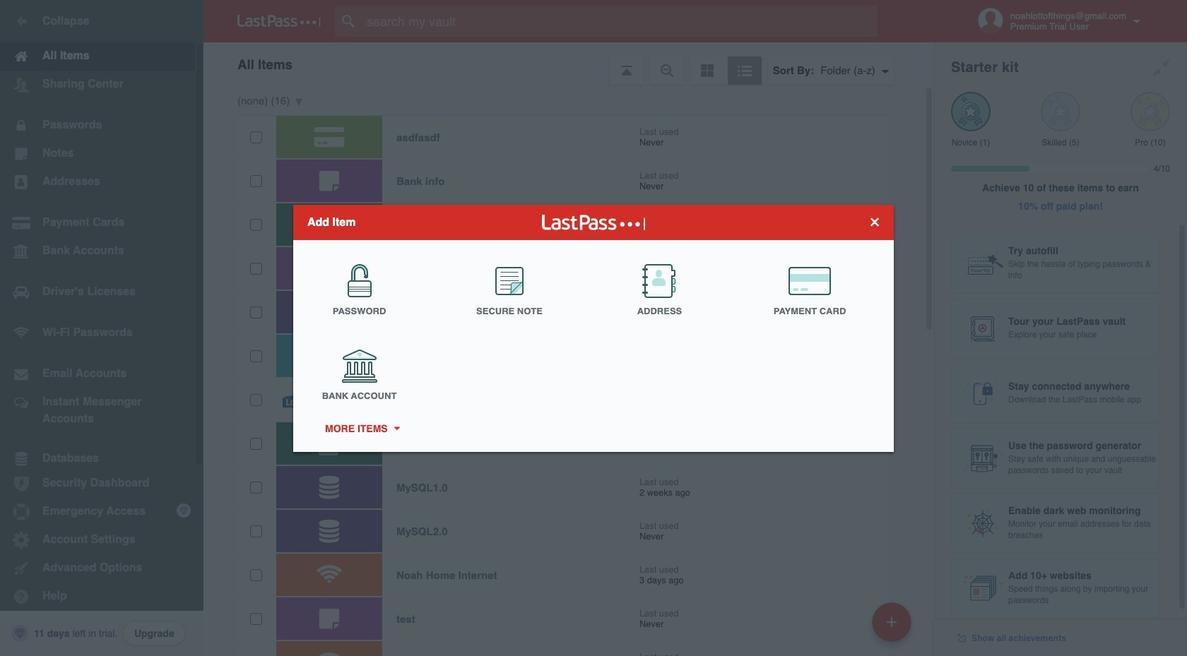 Task type: locate. For each thing, give the bounding box(es) containing it.
dialog
[[293, 205, 894, 452]]

new item image
[[887, 617, 897, 627]]

Search search field
[[335, 6, 900, 37]]

lastpass image
[[237, 15, 321, 28]]



Task type: describe. For each thing, give the bounding box(es) containing it.
caret right image
[[392, 427, 401, 430]]

search my vault text field
[[335, 6, 900, 37]]

vault options navigation
[[204, 42, 934, 85]]

new item navigation
[[867, 599, 920, 656]]

main navigation navigation
[[0, 0, 204, 656]]



